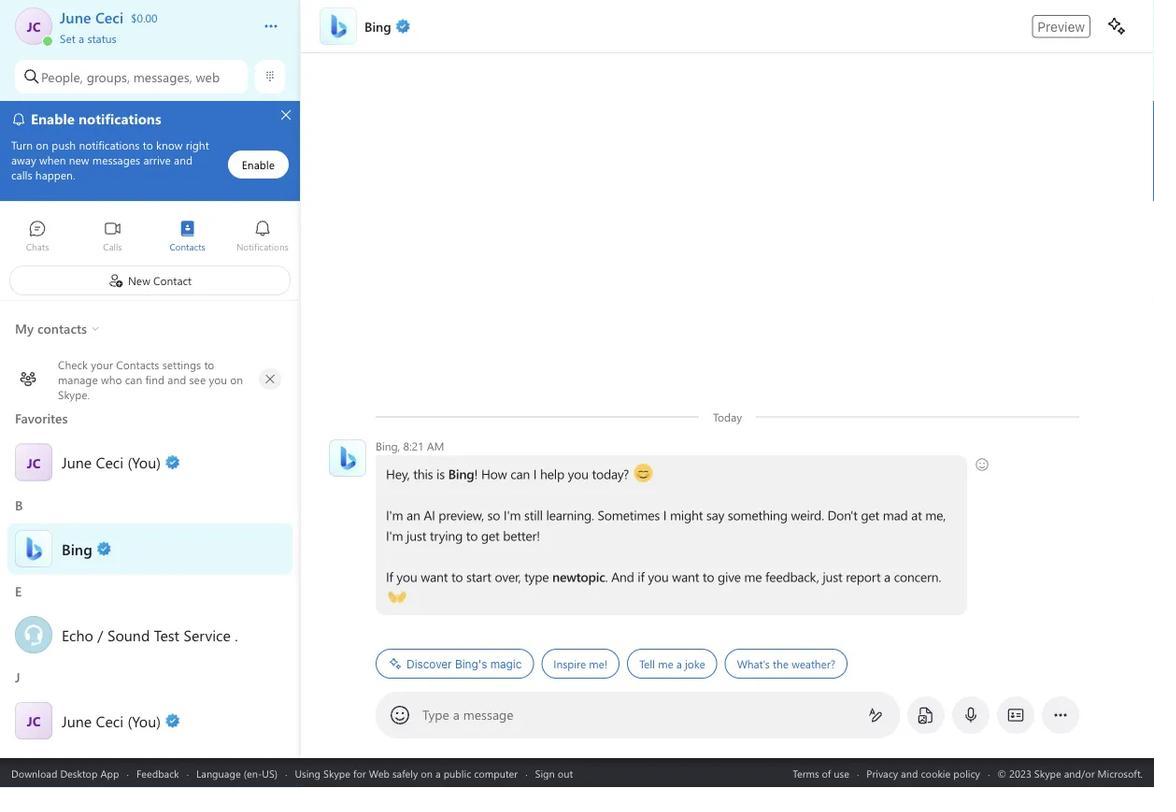 Task type: vqa. For each thing, say whether or not it's contained in the screenshot.
or inside the Try switching accounts if you do not see your contacts or conversation history. Learn more
no



Task type: describe. For each thing, give the bounding box(es) containing it.
cookie
[[921, 766, 951, 780]]

how
[[482, 465, 507, 483]]

!
[[475, 465, 478, 483]]

over,
[[495, 568, 521, 585]]

terms of use link
[[793, 766, 850, 780]]

am
[[427, 439, 445, 454]]

1 vertical spatial get
[[481, 527, 500, 544]]

ai
[[424, 506, 435, 524]]

a right 'set'
[[79, 30, 84, 45]]

feedback link
[[136, 766, 179, 780]]

1 horizontal spatial .
[[606, 568, 608, 585]]

service
[[184, 625, 231, 645]]

inspire me! button
[[542, 649, 620, 679]]

report
[[846, 568, 881, 585]]

preview
[[1038, 18, 1086, 34]]

if
[[386, 568, 393, 585]]

of
[[823, 766, 832, 780]]

the
[[773, 656, 789, 671]]

message
[[464, 706, 514, 723]]

start
[[467, 568, 492, 585]]

status
[[87, 30, 117, 45]]

ceci for 'j' group
[[96, 711, 124, 731]]

joke
[[685, 656, 706, 671]]

magic
[[491, 657, 522, 670]]

don't
[[828, 506, 858, 524]]

discover bing's magic
[[407, 657, 522, 670]]

june ceci (you) for the 'favorites' group
[[62, 452, 161, 472]]

june ceci (you) for 'j' group
[[62, 711, 161, 731]]

if
[[638, 568, 645, 585]]

so
[[488, 506, 501, 524]]

skype
[[324, 766, 351, 780]]

a right on
[[436, 766, 441, 780]]

june for 'j' group
[[62, 711, 92, 731]]

weather?
[[792, 656, 836, 671]]

this
[[414, 465, 433, 483]]

inspire
[[554, 656, 586, 671]]

me!
[[589, 656, 608, 671]]

on
[[421, 766, 433, 780]]

download
[[11, 766, 57, 780]]

desktop
[[60, 766, 98, 780]]

me,
[[926, 506, 946, 524]]

an
[[407, 506, 421, 524]]

a left joke
[[677, 656, 683, 671]]

computer
[[474, 766, 518, 780]]

(openhands)
[[388, 587, 458, 605]]

us)
[[262, 766, 278, 780]]

web
[[369, 766, 390, 780]]

type a message
[[423, 706, 514, 723]]

hey, this is bing ! how can i help you today?
[[386, 465, 633, 483]]

using skype for web safely on a public computer link
[[295, 766, 518, 780]]

want inside i'm an ai preview, so i'm still learning. sometimes i might say something weird. don't get mad at me, i'm just trying to get better! if you want to start over, type
[[421, 568, 448, 585]]

sound
[[107, 625, 150, 645]]

today?
[[592, 465, 629, 483]]

mad
[[883, 506, 909, 524]]

echo
[[62, 625, 93, 645]]

bing's
[[455, 657, 488, 670]]

b group
[[0, 490, 300, 577]]

a right report
[[885, 568, 891, 585]]

sign out link
[[535, 766, 573, 780]]

(you) for 'j' group
[[128, 711, 161, 731]]

tell me a joke button
[[628, 649, 718, 679]]

a right type
[[453, 706, 460, 723]]

0 vertical spatial bing
[[449, 465, 475, 483]]

(you) for the 'favorites' group
[[128, 452, 161, 472]]

0 vertical spatial me
[[745, 568, 763, 585]]

preview,
[[439, 506, 484, 524]]

favorites group
[[0, 404, 300, 490]]

0 vertical spatial get
[[862, 506, 880, 524]]

inspire me!
[[554, 656, 608, 671]]

2 horizontal spatial you
[[648, 568, 669, 585]]

hey,
[[386, 465, 410, 483]]

newtopic
[[553, 568, 606, 585]]

type
[[525, 568, 549, 585]]

say
[[707, 506, 725, 524]]

set a status
[[60, 30, 117, 45]]

download desktop app
[[11, 766, 119, 780]]



Task type: locate. For each thing, give the bounding box(es) containing it.
i'm an ai preview, so i'm still learning. sometimes i might say something weird. don't get mad at me, i'm just trying to get better! if you want to start over, type
[[386, 506, 950, 585]]

using skype for web safely on a public computer
[[295, 766, 518, 780]]

e group
[[0, 577, 300, 663]]

0 horizontal spatial bing
[[62, 539, 92, 559]]

1 vertical spatial (you)
[[128, 711, 161, 731]]

june ceci (you)
[[62, 452, 161, 472], [62, 711, 161, 731]]

8:21
[[404, 439, 424, 454]]

language (en-us)
[[196, 766, 278, 780]]

something
[[728, 506, 788, 524]]

privacy and cookie policy link
[[867, 766, 981, 780]]

get
[[862, 506, 880, 524], [481, 527, 500, 544]]

public
[[444, 766, 472, 780]]

what's the weather?
[[738, 656, 836, 671]]

0 horizontal spatial just
[[407, 527, 427, 544]]

0 horizontal spatial .
[[235, 625, 238, 645]]

1 vertical spatial june ceci (you)
[[62, 711, 161, 731]]

0 vertical spatial just
[[407, 527, 427, 544]]

people, groups, messages, web
[[41, 68, 220, 85]]

i'm left an
[[386, 506, 403, 524]]

ceci up b group
[[96, 452, 124, 472]]

0 horizontal spatial want
[[421, 568, 448, 585]]

type
[[423, 706, 450, 723]]

just inside i'm an ai preview, so i'm still learning. sometimes i might say something weird. don't get mad at me, i'm just trying to get better! if you want to start over, type
[[407, 527, 427, 544]]

concern.
[[895, 568, 942, 585]]

2 want from the left
[[673, 568, 700, 585]]

policy
[[954, 766, 981, 780]]

0 vertical spatial i
[[534, 465, 537, 483]]

to left give
[[703, 568, 715, 585]]

. right service
[[235, 625, 238, 645]]

i'm
[[386, 506, 403, 524], [504, 506, 521, 524], [386, 527, 403, 544]]

june ceci (you) up b group
[[62, 452, 161, 472]]

ceci for the 'favorites' group
[[96, 452, 124, 472]]

get down "so"
[[481, 527, 500, 544]]

1 horizontal spatial me
[[745, 568, 763, 585]]

0 vertical spatial ceci
[[96, 452, 124, 472]]

learning.
[[547, 506, 595, 524]]

ceci up app
[[96, 711, 124, 731]]

i right can at the bottom left of the page
[[534, 465, 537, 483]]

me right give
[[745, 568, 763, 585]]

bing inside bing, selected. list item
[[62, 539, 92, 559]]

you inside i'm an ai preview, so i'm still learning. sometimes i might say something weird. don't get mad at me, i'm just trying to get better! if you want to start over, type
[[397, 568, 418, 585]]

1 june from the top
[[62, 452, 92, 472]]

1 horizontal spatial to
[[466, 527, 478, 544]]

and
[[612, 568, 635, 585]]

1 horizontal spatial i
[[664, 506, 667, 524]]

. left and
[[606, 568, 608, 585]]

give
[[718, 568, 741, 585]]

tab list
[[0, 211, 300, 263]]

0 vertical spatial .
[[606, 568, 608, 585]]

1 vertical spatial bing
[[62, 539, 92, 559]]

j group
[[0, 663, 300, 749]]

me
[[745, 568, 763, 585], [658, 656, 674, 671]]

june inside 'j' group
[[62, 711, 92, 731]]

Type a message text field
[[423, 706, 854, 725]]

2 horizontal spatial to
[[703, 568, 715, 585]]

1 ceci from the top
[[96, 452, 124, 472]]

i inside i'm an ai preview, so i'm still learning. sometimes i might say something weird. don't get mad at me, i'm just trying to get better! if you want to start over, type
[[664, 506, 667, 524]]

just down an
[[407, 527, 427, 544]]

(you) inside the 'favorites' group
[[128, 452, 161, 472]]

better!
[[503, 527, 540, 544]]

want left give
[[673, 568, 700, 585]]

language (en-us) link
[[196, 766, 278, 780]]

1 vertical spatial i
[[664, 506, 667, 524]]

0 horizontal spatial to
[[452, 568, 463, 585]]

download desktop app link
[[11, 766, 119, 780]]

set
[[60, 30, 75, 45]]

(you)
[[128, 452, 161, 472], [128, 711, 161, 731]]

.
[[606, 568, 608, 585], [235, 625, 238, 645]]

i'm right "so"
[[504, 506, 521, 524]]

set a status button
[[60, 26, 245, 45]]

groups,
[[87, 68, 130, 85]]

1 vertical spatial me
[[658, 656, 674, 671]]

for
[[353, 766, 366, 780]]

tell
[[640, 656, 655, 671]]

people,
[[41, 68, 83, 85]]

1 horizontal spatial just
[[823, 568, 843, 585]]

privacy and cookie policy
[[867, 766, 981, 780]]

0 horizontal spatial you
[[397, 568, 418, 585]]

1 (you) from the top
[[128, 452, 161, 472]]

0 horizontal spatial i
[[534, 465, 537, 483]]

newtopic . and if you want to give me feedback, just report a concern.
[[553, 568, 945, 585]]

privacy
[[867, 766, 899, 780]]

and
[[902, 766, 919, 780]]

discover
[[407, 657, 452, 670]]

i left might
[[664, 506, 667, 524]]

1 vertical spatial ceci
[[96, 711, 124, 731]]

bing, selected. list item
[[0, 523, 300, 575]]

want up (openhands) at the bottom of page
[[421, 568, 448, 585]]

1 want from the left
[[421, 568, 448, 585]]

messages,
[[133, 68, 192, 85]]

bing, 8:21 am
[[376, 439, 445, 454]]

just left report
[[823, 568, 843, 585]]

(you) up the feedback link on the bottom
[[128, 711, 161, 731]]

2 (you) from the top
[[128, 711, 161, 731]]

1 vertical spatial just
[[823, 568, 843, 585]]

(you) up b group
[[128, 452, 161, 472]]

0 vertical spatial june ceci (you)
[[62, 452, 161, 472]]

terms of use
[[793, 766, 850, 780]]

language
[[196, 766, 241, 780]]

2 ceci from the top
[[96, 711, 124, 731]]

test
[[154, 625, 180, 645]]

what's
[[738, 656, 770, 671]]

can
[[511, 465, 530, 483]]

0 horizontal spatial get
[[481, 527, 500, 544]]

1 june ceci (you) from the top
[[62, 452, 161, 472]]

. inside e group
[[235, 625, 238, 645]]

web
[[196, 68, 220, 85]]

bing right is
[[449, 465, 475, 483]]

june ceci (you) up app
[[62, 711, 161, 731]]

ceci inside the 'favorites' group
[[96, 452, 124, 472]]

june ceci (you) inside 'j' group
[[62, 711, 161, 731]]

get left mad
[[862, 506, 880, 524]]

ceci inside 'j' group
[[96, 711, 124, 731]]

i
[[534, 465, 537, 483], [664, 506, 667, 524]]

help
[[540, 465, 565, 483]]

june inside the 'favorites' group
[[62, 452, 92, 472]]

out
[[558, 766, 573, 780]]

echo / sound test service .
[[62, 625, 238, 645]]

tell me a joke
[[640, 656, 706, 671]]

you
[[568, 465, 589, 483], [397, 568, 418, 585], [648, 568, 669, 585]]

i'm up if
[[386, 527, 403, 544]]

at
[[912, 506, 923, 524]]

still
[[525, 506, 543, 524]]

0 horizontal spatial me
[[658, 656, 674, 671]]

(you) inside 'j' group
[[128, 711, 161, 731]]

1 vertical spatial june
[[62, 711, 92, 731]]

people, groups, messages, web button
[[15, 60, 248, 94]]

ceci
[[96, 452, 124, 472], [96, 711, 124, 731]]

1 horizontal spatial bing
[[449, 465, 475, 483]]

me right tell
[[658, 656, 674, 671]]

me inside button
[[658, 656, 674, 671]]

june for the 'favorites' group
[[62, 452, 92, 472]]

1 horizontal spatial get
[[862, 506, 880, 524]]

to left start
[[452, 568, 463, 585]]

bing
[[449, 465, 475, 483], [62, 539, 92, 559]]

bing up echo
[[62, 539, 92, 559]]

to down preview,
[[466, 527, 478, 544]]

bing,
[[376, 439, 400, 454]]

2 june ceci (you) from the top
[[62, 711, 161, 731]]

june ceci (you) inside the 'favorites' group
[[62, 452, 161, 472]]

1 vertical spatial .
[[235, 625, 238, 645]]

what's the weather? button
[[725, 649, 848, 679]]

0 vertical spatial (you)
[[128, 452, 161, 472]]

2 june from the top
[[62, 711, 92, 731]]

(en-
[[244, 766, 262, 780]]

sign out
[[535, 766, 573, 780]]

terms
[[793, 766, 820, 780]]

app
[[100, 766, 119, 780]]

safely
[[393, 766, 418, 780]]

1 horizontal spatial want
[[673, 568, 700, 585]]

(smileeyes)
[[635, 464, 696, 481]]

1 horizontal spatial you
[[568, 465, 589, 483]]

/
[[98, 625, 103, 645]]

0 vertical spatial june
[[62, 452, 92, 472]]

feedback
[[136, 766, 179, 780]]

is
[[437, 465, 445, 483]]

weird.
[[791, 506, 825, 524]]

feedback,
[[766, 568, 820, 585]]



